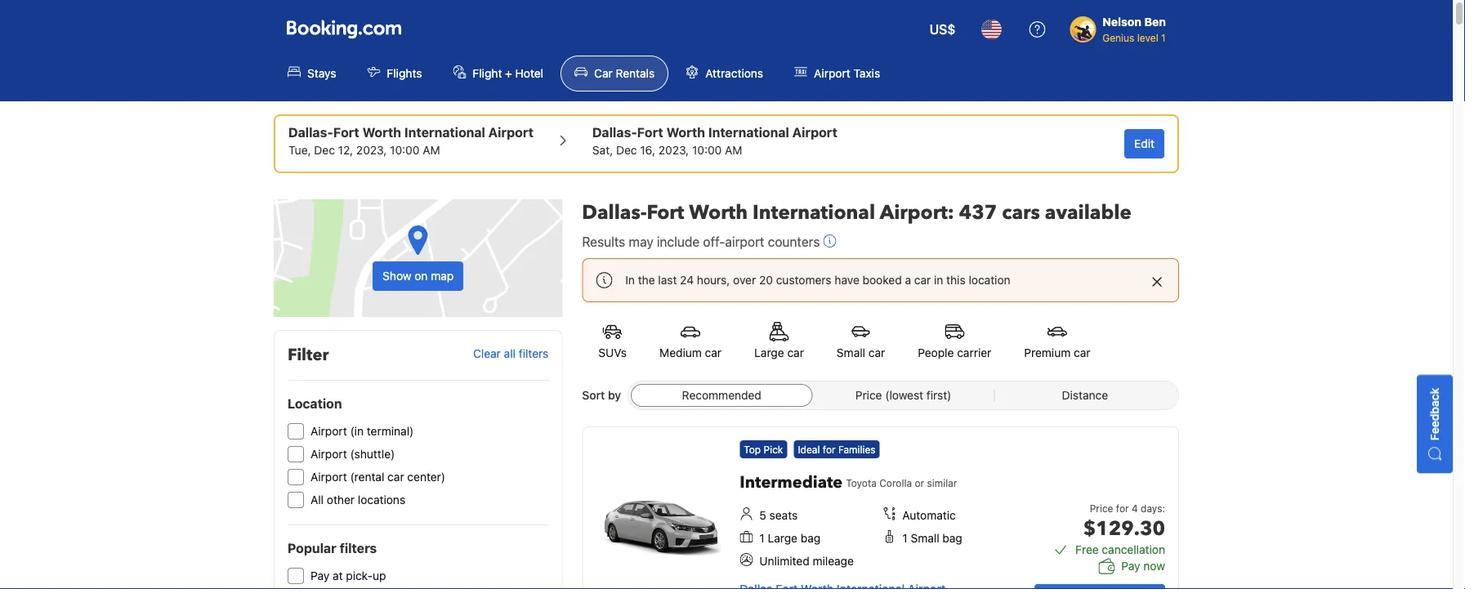 Task type: describe. For each thing, give the bounding box(es) containing it.
price for price for 4 days: $129.30
[[1090, 503, 1114, 514]]

popular
[[288, 541, 337, 556]]

am for dallas-fort worth international airport tue, dec 12, 2023, 10:00 am
[[423, 143, 440, 157]]

edit button
[[1125, 129, 1165, 159]]

airport for airport (in terminal)
[[311, 425, 347, 438]]

worth for dallas-fort worth international airport tue, dec 12, 2023, 10:00 am
[[363, 125, 401, 140]]

skip to main content element
[[0, 0, 1453, 101]]

distance
[[1062, 389, 1108, 402]]

12,
[[338, 143, 353, 157]]

international for tue,
[[404, 125, 485, 140]]

free cancellation
[[1076, 543, 1165, 557]]

genius
[[1103, 32, 1135, 43]]

2023, for dallas-fort worth international airport tue, dec 12, 2023, 10:00 am
[[356, 143, 387, 157]]

all
[[311, 493, 324, 507]]

16,
[[640, 143, 655, 157]]

cars
[[1002, 199, 1040, 226]]

car for large car
[[787, 346, 804, 360]]

in
[[934, 273, 943, 287]]

automatic
[[903, 509, 956, 522]]

large car button
[[738, 312, 820, 371]]

carrier
[[957, 346, 992, 360]]

car for premium car
[[1074, 346, 1091, 360]]

sort by element
[[628, 381, 1179, 410]]

airport inside dallas-fort worth international airport sat, dec 16, 2023, 10:00 am
[[792, 125, 838, 140]]

center)
[[407, 470, 445, 484]]

off-
[[703, 234, 725, 250]]

pay for pay now
[[1122, 559, 1141, 573]]

car rentals
[[594, 67, 655, 80]]

tue,
[[289, 143, 311, 157]]

(shuttle)
[[350, 447, 395, 461]]

24
[[680, 273, 694, 287]]

large inside button
[[754, 346, 784, 360]]

results may include off-airport counters
[[582, 234, 820, 250]]

small car
[[837, 346, 885, 360]]

sort by
[[582, 389, 621, 402]]

flight + hotel link
[[439, 56, 557, 92]]

over
[[733, 273, 756, 287]]

similar
[[927, 477, 957, 489]]

other
[[327, 493, 355, 507]]

ideal for families
[[798, 444, 876, 455]]

premium car
[[1024, 346, 1091, 360]]

recommended
[[682, 389, 762, 402]]

taxis
[[854, 67, 880, 80]]

4
[[1132, 503, 1138, 514]]

us$
[[930, 22, 956, 37]]

international for sat,
[[708, 125, 789, 140]]

airport inside dallas-fort worth international airport tue, dec 12, 2023, 10:00 am
[[489, 125, 534, 140]]

the
[[638, 273, 655, 287]]

up
[[373, 569, 386, 583]]

flights link
[[353, 56, 436, 92]]

car for medium car
[[705, 346, 722, 360]]

20
[[759, 273, 773, 287]]

airport
[[725, 234, 765, 250]]

price for price (lowest first)
[[855, 389, 882, 402]]

families
[[839, 444, 876, 455]]

intermediate toyota corolla or similar
[[740, 472, 957, 494]]

feedback
[[1428, 388, 1442, 441]]

top
[[744, 444, 761, 455]]

pick-up date element
[[289, 142, 534, 159]]

include
[[657, 234, 700, 250]]

us$ button
[[920, 10, 965, 49]]

in
[[625, 273, 635, 287]]

flights
[[387, 67, 422, 80]]

+
[[505, 67, 512, 80]]

edit
[[1134, 137, 1155, 150]]

hotel
[[515, 67, 544, 80]]

fort for dallas-fort worth international airport tue, dec 12, 2023, 10:00 am
[[333, 125, 359, 140]]

clear
[[473, 347, 501, 361]]

suvs button
[[582, 312, 643, 371]]

show on map button
[[274, 199, 563, 317]]

now
[[1144, 559, 1165, 573]]

fort for dallas-fort worth international airport: 437 cars available
[[647, 199, 684, 226]]

1 large bag
[[760, 532, 821, 545]]

price for 4 days: $129.30
[[1084, 503, 1165, 542]]

ideal
[[798, 444, 820, 455]]

am for dallas-fort worth international airport sat, dec 16, 2023, 10:00 am
[[725, 143, 742, 157]]

small inside button
[[837, 346, 866, 360]]

premium car button
[[1008, 312, 1107, 371]]

dallas-fort worth international airport sat, dec 16, 2023, 10:00 am
[[592, 125, 838, 157]]

1 inside nelson ben genius level 1
[[1161, 32, 1166, 43]]

corolla
[[880, 477, 912, 489]]

car up locations
[[388, 470, 404, 484]]

counters
[[768, 234, 820, 250]]

suvs
[[599, 346, 627, 360]]

may
[[629, 234, 654, 250]]

mileage
[[813, 555, 854, 568]]

cancellation
[[1102, 543, 1165, 557]]

people
[[918, 346, 954, 360]]

available
[[1045, 199, 1132, 226]]

toyota
[[846, 477, 877, 489]]

dec for dallas-fort worth international airport tue, dec 12, 2023, 10:00 am
[[314, 143, 335, 157]]

for for price for 4 days: $129.30
[[1116, 503, 1129, 514]]

locations
[[358, 493, 405, 507]]

terminal)
[[367, 425, 414, 438]]

flight
[[473, 67, 502, 80]]



Task type: locate. For each thing, give the bounding box(es) containing it.
0 horizontal spatial pay
[[311, 569, 330, 583]]

2023, for dallas-fort worth international airport sat, dec 16, 2023, 10:00 am
[[659, 143, 689, 157]]

worth for dallas-fort worth international airport sat, dec 16, 2023, 10:00 am
[[667, 125, 705, 140]]

2 am from the left
[[725, 143, 742, 157]]

0 horizontal spatial 10:00
[[390, 143, 420, 157]]

pay for pay at pick-up
[[311, 569, 330, 583]]

price inside price for 4 days: $129.30
[[1090, 503, 1114, 514]]

437
[[959, 199, 997, 226]]

1 small bag
[[903, 532, 963, 545]]

fort inside dallas-fort worth international airport tue, dec 12, 2023, 10:00 am
[[333, 125, 359, 140]]

bag for 1 small bag
[[943, 532, 963, 545]]

10:00
[[390, 143, 420, 157], [692, 143, 722, 157]]

bag for 1 large bag
[[801, 532, 821, 545]]

fort up 16,
[[637, 125, 663, 140]]

unlimited
[[760, 555, 810, 568]]

international inside dallas-fort worth international airport tue, dec 12, 2023, 10:00 am
[[404, 125, 485, 140]]

pick-
[[346, 569, 373, 583]]

medium
[[660, 346, 702, 360]]

sat,
[[592, 143, 613, 157]]

dallas-fort worth international airport: 437 cars available
[[582, 199, 1132, 226]]

free
[[1076, 543, 1099, 557]]

1 horizontal spatial 1
[[903, 532, 908, 545]]

unlimited mileage
[[760, 555, 854, 568]]

worth
[[363, 125, 401, 140], [667, 125, 705, 140], [689, 199, 748, 226]]

0 horizontal spatial bag
[[801, 532, 821, 545]]

price up the $129.30
[[1090, 503, 1114, 514]]

level
[[1137, 32, 1159, 43]]

for for ideal for families
[[823, 444, 836, 455]]

worth inside dallas-fort worth international airport sat, dec 16, 2023, 10:00 am
[[667, 125, 705, 140]]

1 for 1 large bag
[[760, 532, 765, 545]]

small inside product card "group"
[[911, 532, 940, 545]]

2023, inside dallas-fort worth international airport sat, dec 16, 2023, 10:00 am
[[659, 143, 689, 157]]

airport inside skip to main content 'element'
[[814, 67, 851, 80]]

0 vertical spatial price
[[855, 389, 882, 402]]

all
[[504, 347, 516, 361]]

international up pick-up date element
[[404, 125, 485, 140]]

popular filters
[[288, 541, 377, 556]]

price
[[855, 389, 882, 402], [1090, 503, 1114, 514]]

people carrier button
[[902, 312, 1008, 371]]

1 vertical spatial large
[[768, 532, 798, 545]]

1 2023, from the left
[[356, 143, 387, 157]]

pick
[[764, 444, 783, 455]]

dec left 16,
[[616, 143, 637, 157]]

car right a at the right
[[914, 273, 931, 287]]

ben
[[1145, 15, 1166, 29]]

days:
[[1141, 503, 1165, 514]]

2 dallas-fort worth international airport group from the left
[[592, 123, 838, 159]]

attractions
[[706, 67, 763, 80]]

pay left at
[[311, 569, 330, 583]]

dallas- inside dallas-fort worth international airport tue, dec 12, 2023, 10:00 am
[[289, 125, 333, 140]]

worth up drop-off date "element"
[[667, 125, 705, 140]]

medium car button
[[643, 312, 738, 371]]

have
[[835, 273, 860, 287]]

1 dallas-fort worth international airport group from the left
[[289, 123, 534, 159]]

premium
[[1024, 346, 1071, 360]]

1 horizontal spatial for
[[1116, 503, 1129, 514]]

$129.30
[[1084, 515, 1165, 542]]

(lowest
[[885, 389, 924, 402]]

1 horizontal spatial filters
[[519, 347, 549, 361]]

flight + hotel
[[473, 67, 544, 80]]

dec for dallas-fort worth international airport sat, dec 16, 2023, 10:00 am
[[616, 143, 637, 157]]

drop-off date element
[[592, 142, 838, 159]]

0 horizontal spatial am
[[423, 143, 440, 157]]

car right medium on the left of the page
[[705, 346, 722, 360]]

pick-up location element
[[289, 123, 534, 142]]

1 horizontal spatial dallas-fort worth international airport group
[[592, 123, 838, 159]]

1 down the "automatic"
[[903, 532, 908, 545]]

airport
[[814, 67, 851, 80], [489, 125, 534, 140], [792, 125, 838, 140], [311, 425, 347, 438], [311, 447, 347, 461], [311, 470, 347, 484]]

0 horizontal spatial filters
[[340, 541, 377, 556]]

2 10:00 from the left
[[692, 143, 722, 157]]

2 dec from the left
[[616, 143, 637, 157]]

1 horizontal spatial am
[[725, 143, 742, 157]]

sort
[[582, 389, 605, 402]]

filters inside clear all filters button
[[519, 347, 549, 361]]

2 horizontal spatial 1
[[1161, 32, 1166, 43]]

filters right all
[[519, 347, 549, 361]]

1 horizontal spatial 2023,
[[659, 143, 689, 157]]

search summary element
[[274, 114, 1179, 173]]

2023, inside dallas-fort worth international airport tue, dec 12, 2023, 10:00 am
[[356, 143, 387, 157]]

this
[[947, 273, 966, 287]]

nelson ben genius level 1
[[1103, 15, 1166, 43]]

airport (rental car center)
[[311, 470, 445, 484]]

small car button
[[820, 312, 902, 371]]

bag
[[801, 532, 821, 545], [943, 532, 963, 545]]

show on map
[[383, 269, 454, 283]]

pay inside product card "group"
[[1122, 559, 1141, 573]]

a
[[905, 273, 911, 287]]

dallas- for dallas-fort worth international airport sat, dec 16, 2023, 10:00 am
[[592, 125, 637, 140]]

airport:
[[880, 199, 954, 226]]

stays link
[[274, 56, 350, 92]]

fort inside dallas-fort worth international airport sat, dec 16, 2023, 10:00 am
[[637, 125, 663, 140]]

am down drop-off location element
[[725, 143, 742, 157]]

worth for dallas-fort worth international airport: 437 cars available
[[689, 199, 748, 226]]

all other locations
[[311, 493, 405, 507]]

1 vertical spatial for
[[1116, 503, 1129, 514]]

dallas- inside dallas-fort worth international airport sat, dec 16, 2023, 10:00 am
[[592, 125, 637, 140]]

small down the "automatic"
[[911, 532, 940, 545]]

for inside price for 4 days: $129.30
[[1116, 503, 1129, 514]]

large inside product card "group"
[[768, 532, 798, 545]]

dallas- for dallas-fort worth international airport: 437 cars available
[[582, 199, 647, 226]]

0 horizontal spatial price
[[855, 389, 882, 402]]

car
[[594, 67, 613, 80]]

10:00 inside dallas-fort worth international airport sat, dec 16, 2023, 10:00 am
[[692, 143, 722, 157]]

international inside dallas-fort worth international airport sat, dec 16, 2023, 10:00 am
[[708, 125, 789, 140]]

price inside the sort by 'element'
[[855, 389, 882, 402]]

fort up include
[[647, 199, 684, 226]]

intermediate
[[740, 472, 843, 494]]

dallas-fort worth international airport group
[[289, 123, 534, 159], [592, 123, 838, 159]]

worth up pick-up date element
[[363, 125, 401, 140]]

airport for airport (rental car center)
[[311, 470, 347, 484]]

(rental
[[350, 470, 384, 484]]

large
[[754, 346, 784, 360], [768, 532, 798, 545]]

dallas- for dallas-fort worth international airport tue, dec 12, 2023, 10:00 am
[[289, 125, 333, 140]]

bag up the unlimited mileage
[[801, 532, 821, 545]]

1 horizontal spatial dec
[[616, 143, 637, 157]]

rentals
[[616, 67, 655, 80]]

2023, right 12,
[[356, 143, 387, 157]]

worth up off-
[[689, 199, 748, 226]]

or
[[915, 477, 924, 489]]

product card group
[[582, 427, 1179, 589]]

pay down cancellation
[[1122, 559, 1141, 573]]

international for 437
[[753, 199, 875, 226]]

dec inside dallas-fort worth international airport sat, dec 16, 2023, 10:00 am
[[616, 143, 637, 157]]

1 right level
[[1161, 32, 1166, 43]]

by
[[608, 389, 621, 402]]

pay
[[1122, 559, 1141, 573], [311, 569, 330, 583]]

nelson
[[1103, 15, 1142, 29]]

1 am from the left
[[423, 143, 440, 157]]

hours,
[[697, 273, 730, 287]]

car right premium
[[1074, 346, 1091, 360]]

am down pick-up location 'element'
[[423, 143, 440, 157]]

0 horizontal spatial small
[[837, 346, 866, 360]]

car left small car
[[787, 346, 804, 360]]

airport taxis link
[[781, 56, 894, 92]]

airport up all
[[311, 470, 347, 484]]

0 vertical spatial for
[[823, 444, 836, 455]]

1 vertical spatial small
[[911, 532, 940, 545]]

clear all filters
[[473, 347, 549, 361]]

clear all filters button
[[473, 347, 549, 361]]

attractions link
[[672, 56, 777, 92]]

for
[[823, 444, 836, 455], [1116, 503, 1129, 514]]

large up recommended
[[754, 346, 784, 360]]

airport down +
[[489, 125, 534, 140]]

dec inside dallas-fort worth international airport tue, dec 12, 2023, 10:00 am
[[314, 143, 335, 157]]

0 vertical spatial small
[[837, 346, 866, 360]]

(in
[[350, 425, 364, 438]]

show
[[383, 269, 412, 283]]

for left 4
[[1116, 503, 1129, 514]]

car up price (lowest first) at the right of page
[[869, 346, 885, 360]]

airport down airport (in terminal) at the left
[[311, 447, 347, 461]]

1 bag from the left
[[801, 532, 821, 545]]

1 horizontal spatial price
[[1090, 503, 1114, 514]]

in the last 24 hours, over 20 customers have booked a car in this location
[[625, 273, 1011, 287]]

1 vertical spatial filters
[[340, 541, 377, 556]]

pay at pick-up
[[311, 569, 386, 583]]

worth inside dallas-fort worth international airport tue, dec 12, 2023, 10:00 am
[[363, 125, 401, 140]]

fort for dallas-fort worth international airport sat, dec 16, 2023, 10:00 am
[[637, 125, 663, 140]]

0 horizontal spatial 1
[[760, 532, 765, 545]]

2023, right 16,
[[659, 143, 689, 157]]

1 horizontal spatial small
[[911, 532, 940, 545]]

people carrier
[[918, 346, 992, 360]]

fort up 12,
[[333, 125, 359, 140]]

1 horizontal spatial 10:00
[[692, 143, 722, 157]]

international up counters
[[753, 199, 875, 226]]

dallas-fort worth international airport tue, dec 12, 2023, 10:00 am
[[289, 125, 534, 157]]

1 vertical spatial price
[[1090, 503, 1114, 514]]

0 vertical spatial large
[[754, 346, 784, 360]]

airport left (in
[[311, 425, 347, 438]]

2 bag from the left
[[943, 532, 963, 545]]

10:00 inside dallas-fort worth international airport tue, dec 12, 2023, 10:00 am
[[390, 143, 420, 157]]

airport left taxis
[[814, 67, 851, 80]]

map
[[431, 269, 454, 283]]

0 horizontal spatial dec
[[314, 143, 335, 157]]

dallas- up results
[[582, 199, 647, 226]]

1
[[1161, 32, 1166, 43], [760, 532, 765, 545], [903, 532, 908, 545]]

price left (lowest
[[855, 389, 882, 402]]

stays
[[307, 67, 336, 80]]

0 vertical spatial filters
[[519, 347, 549, 361]]

bag down the "automatic"
[[943, 532, 963, 545]]

booked
[[863, 273, 902, 287]]

small up price (lowest first) at the right of page
[[837, 346, 866, 360]]

for right ideal on the right bottom of page
[[823, 444, 836, 455]]

airport taxis
[[814, 67, 880, 80]]

0 horizontal spatial dallas-fort worth international airport group
[[289, 123, 534, 159]]

filter
[[288, 344, 329, 367]]

dec
[[314, 143, 335, 157], [616, 143, 637, 157]]

1 for 1 small bag
[[903, 532, 908, 545]]

1 dec from the left
[[314, 143, 335, 157]]

location
[[969, 273, 1011, 287]]

am inside dallas-fort worth international airport sat, dec 16, 2023, 10:00 am
[[725, 143, 742, 157]]

dallas-fort worth international airport group down "flights"
[[289, 123, 534, 159]]

10:00 for dallas-fort worth international airport sat, dec 16, 2023, 10:00 am
[[692, 143, 722, 157]]

international up drop-off date "element"
[[708, 125, 789, 140]]

dallas-fort worth international airport group down attractions link
[[592, 123, 838, 159]]

1 horizontal spatial pay
[[1122, 559, 1141, 573]]

2023,
[[356, 143, 387, 157], [659, 143, 689, 157]]

large down seats
[[768, 532, 798, 545]]

car for small car
[[869, 346, 885, 360]]

international
[[404, 125, 485, 140], [708, 125, 789, 140], [753, 199, 875, 226]]

feedback button
[[1417, 375, 1453, 473]]

am inside dallas-fort worth international airport tue, dec 12, 2023, 10:00 am
[[423, 143, 440, 157]]

10:00 down drop-off location element
[[692, 143, 722, 157]]

1 down 5
[[760, 532, 765, 545]]

drop-off location element
[[592, 123, 838, 142]]

dec left 12,
[[314, 143, 335, 157]]

0 horizontal spatial for
[[823, 444, 836, 455]]

car
[[914, 273, 931, 287], [705, 346, 722, 360], [787, 346, 804, 360], [869, 346, 885, 360], [1074, 346, 1091, 360], [388, 470, 404, 484]]

10:00 down pick-up location 'element'
[[390, 143, 420, 157]]

2 2023, from the left
[[659, 143, 689, 157]]

0 horizontal spatial 2023,
[[356, 143, 387, 157]]

on
[[415, 269, 428, 283]]

if you choose one, you'll need to make your own way there - but prices can be a lot lower. image
[[823, 235, 836, 248], [823, 235, 836, 248]]

large car
[[754, 346, 804, 360]]

airport down airport taxis link
[[792, 125, 838, 140]]

1 10:00 from the left
[[390, 143, 420, 157]]

10:00 for dallas-fort worth international airport tue, dec 12, 2023, 10:00 am
[[390, 143, 420, 157]]

small
[[837, 346, 866, 360], [911, 532, 940, 545]]

dallas- up tue,
[[289, 125, 333, 140]]

airport for airport (shuttle)
[[311, 447, 347, 461]]

filters up pick-
[[340, 541, 377, 556]]

last
[[658, 273, 677, 287]]

dallas- up sat,
[[592, 125, 637, 140]]

airport for airport taxis
[[814, 67, 851, 80]]

1 horizontal spatial bag
[[943, 532, 963, 545]]



Task type: vqa. For each thing, say whether or not it's contained in the screenshot.
20
yes



